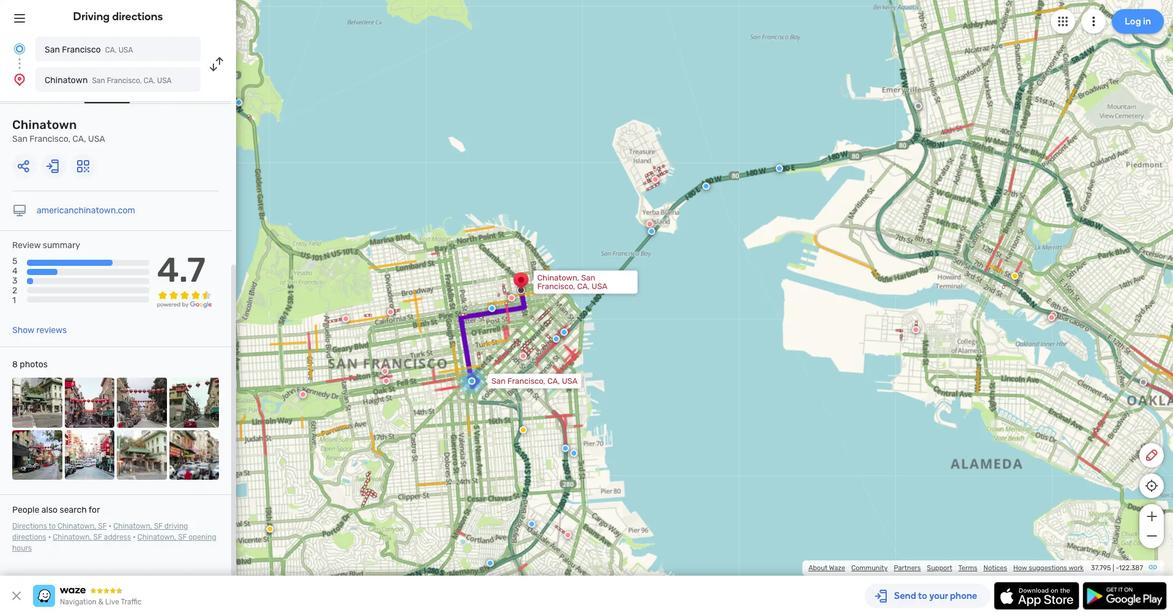 Task type: describe. For each thing, give the bounding box(es) containing it.
review
[[12, 240, 41, 251]]

address
[[104, 534, 131, 542]]

8 photos
[[12, 360, 48, 370]]

chinatown, san francisco, ca, usa
[[537, 273, 608, 291]]

37.795 | -122.387
[[1091, 565, 1143, 573]]

francisco
[[62, 45, 101, 55]]

how
[[1014, 565, 1027, 573]]

directions inside chinatown, sf driving directions
[[12, 534, 46, 542]]

driving
[[164, 523, 188, 531]]

x image
[[9, 589, 24, 604]]

live
[[105, 598, 119, 607]]

image 4 of chinatown, sf image
[[169, 378, 219, 428]]

destination button
[[84, 83, 130, 103]]

image 7 of chinatown, sf image
[[117, 430, 167, 480]]

navigation
[[60, 598, 97, 607]]

support
[[927, 565, 953, 573]]

0 vertical spatial hazard image
[[1012, 273, 1019, 280]]

4
[[12, 266, 18, 277]]

chinatown, for chinatown, sf address
[[53, 534, 92, 542]]

directions
[[12, 523, 47, 531]]

directions to chinatown, sf link
[[12, 523, 107, 531]]

starting point button
[[12, 83, 66, 102]]

community link
[[852, 565, 888, 573]]

support link
[[927, 565, 953, 573]]

usa inside san francisco ca, usa
[[118, 46, 133, 54]]

sf for driving
[[154, 523, 163, 531]]

sf for opening
[[178, 534, 187, 542]]

driving
[[73, 10, 110, 23]]

san francisco ca, usa
[[45, 45, 133, 55]]

people also search for
[[12, 505, 100, 516]]

ca, inside chinatown, san francisco, ca, usa
[[577, 282, 590, 291]]

accident image
[[1140, 379, 1147, 386]]

chinatown, sf driving directions link
[[12, 523, 188, 542]]

how suggestions work link
[[1014, 565, 1084, 573]]

image 1 of chinatown, sf image
[[12, 378, 62, 428]]

0 vertical spatial chinatown san francisco, ca, usa
[[45, 75, 172, 86]]

ca, inside san francisco ca, usa
[[105, 46, 117, 54]]

chinatown, sf address
[[53, 534, 131, 542]]

5 4 3 2 1
[[12, 256, 18, 306]]

americanchinatown.com link
[[37, 206, 135, 216]]

accident image
[[915, 103, 922, 110]]

chinatown, for chinatown, sf driving directions
[[113, 523, 152, 531]]

show reviews
[[12, 326, 67, 336]]

link image
[[1148, 563, 1158, 573]]

pencil image
[[1145, 448, 1159, 463]]

chinatown inside chinatown san francisco, ca, usa
[[12, 117, 77, 132]]

37.795
[[1091, 565, 1111, 573]]

hours
[[12, 545, 32, 553]]

4.7
[[157, 250, 206, 291]]

notices link
[[984, 565, 1007, 573]]

zoom in image
[[1144, 510, 1160, 524]]

point
[[46, 83, 66, 94]]

1
[[12, 296, 16, 306]]



Task type: vqa. For each thing, say whether or not it's contained in the screenshot.
"the"
no



Task type: locate. For each thing, give the bounding box(es) containing it.
about waze community partners support terms notices how suggestions work
[[809, 565, 1084, 573]]

image 8 of chinatown, sf image
[[169, 430, 219, 480]]

chinatown,
[[537, 273, 579, 282], [58, 523, 96, 531], [113, 523, 152, 531], [53, 534, 92, 542], [137, 534, 176, 542]]

image 6 of chinatown, sf image
[[65, 430, 114, 480]]

for
[[89, 505, 100, 516]]

chinatown down starting point button
[[12, 117, 77, 132]]

community
[[852, 565, 888, 573]]

ca,
[[105, 46, 117, 54], [144, 76, 155, 85], [73, 134, 86, 144], [577, 282, 590, 291], [548, 377, 560, 386]]

review summary
[[12, 240, 80, 251]]

5
[[12, 256, 17, 267]]

|
[[1113, 565, 1115, 573]]

chinatown down francisco
[[45, 75, 88, 86]]

road closed image
[[652, 176, 659, 183], [646, 221, 654, 228], [387, 309, 394, 316], [1050, 312, 1057, 319], [1048, 314, 1056, 322], [383, 378, 390, 385]]

san
[[45, 45, 60, 55], [92, 76, 105, 85], [12, 134, 27, 144], [581, 273, 596, 282], [492, 377, 506, 386]]

1 vertical spatial directions
[[12, 534, 46, 542]]

driving directions
[[73, 10, 163, 23]]

to
[[49, 523, 56, 531]]

san inside chinatown, san francisco, ca, usa
[[581, 273, 596, 282]]

chinatown san francisco, ca, usa
[[45, 75, 172, 86], [12, 117, 105, 144]]

0 vertical spatial directions
[[112, 10, 163, 23]]

location image
[[12, 72, 27, 87]]

1 vertical spatial chinatown san francisco, ca, usa
[[12, 117, 105, 144]]

waze
[[829, 565, 845, 573]]

summary
[[43, 240, 80, 251]]

1 vertical spatial chinatown
[[12, 117, 77, 132]]

chinatown, sf opening hours
[[12, 534, 216, 553]]

image 3 of chinatown, sf image
[[117, 378, 167, 428]]

computer image
[[12, 204, 27, 218]]

0 horizontal spatial directions
[[12, 534, 46, 542]]

1 horizontal spatial hazard image
[[1012, 273, 1019, 280]]

0 vertical spatial chinatown
[[45, 75, 88, 86]]

san francisco, ca, usa
[[492, 377, 578, 386]]

current location image
[[12, 42, 27, 56]]

navigation & live traffic
[[60, 598, 142, 607]]

people
[[12, 505, 39, 516]]

chinatown san francisco, ca, usa down san francisco ca, usa
[[45, 75, 172, 86]]

image 2 of chinatown, sf image
[[65, 378, 114, 428]]

usa inside chinatown, san francisco, ca, usa
[[592, 282, 608, 291]]

chinatown, for chinatown, sf opening hours
[[137, 534, 176, 542]]

chinatown, sf address link
[[53, 534, 131, 542]]

chinatown, sf driving directions
[[12, 523, 188, 542]]

&
[[98, 598, 103, 607]]

directions right the driving
[[112, 10, 163, 23]]

police image
[[488, 305, 496, 312], [561, 329, 568, 336], [553, 336, 560, 343], [570, 450, 578, 457], [528, 521, 536, 528]]

americanchinatown.com
[[37, 206, 135, 216]]

chinatown, for chinatown, san francisco, ca, usa
[[537, 273, 579, 282]]

suggestions
[[1029, 565, 1067, 573]]

sf for address
[[93, 534, 102, 542]]

notices
[[984, 565, 1007, 573]]

2
[[12, 286, 17, 296]]

directions
[[112, 10, 163, 23], [12, 534, 46, 542]]

partners link
[[894, 565, 921, 573]]

chinatown, inside chinatown, sf driving directions
[[113, 523, 152, 531]]

also
[[41, 505, 58, 516]]

chinatown, inside chinatown, sf opening hours
[[137, 534, 176, 542]]

francisco,
[[107, 76, 142, 85], [30, 134, 70, 144], [537, 282, 575, 291], [508, 377, 546, 386]]

police image
[[235, 99, 243, 106], [776, 165, 783, 172], [703, 183, 710, 190], [648, 228, 655, 235], [562, 445, 569, 452], [487, 560, 494, 567]]

partners
[[894, 565, 921, 573]]

work
[[1069, 565, 1084, 573]]

destination
[[84, 83, 130, 94]]

hazard image
[[1012, 273, 1019, 280], [266, 526, 274, 533]]

chinatown, inside chinatown, san francisco, ca, usa
[[537, 273, 579, 282]]

usa
[[118, 46, 133, 54], [157, 76, 172, 85], [88, 134, 105, 144], [592, 282, 608, 291], [562, 377, 578, 386]]

francisco, inside chinatown, san francisco, ca, usa
[[537, 282, 575, 291]]

terms
[[959, 565, 978, 573]]

opening
[[189, 534, 216, 542]]

terms link
[[959, 565, 978, 573]]

chinatown san francisco, ca, usa down point at the left of page
[[12, 117, 105, 144]]

directions to chinatown, sf
[[12, 523, 107, 531]]

starting point
[[12, 83, 66, 94]]

directions down directions
[[12, 534, 46, 542]]

122.387
[[1119, 565, 1143, 573]]

photos
[[20, 360, 48, 370]]

image 5 of chinatown, sf image
[[12, 430, 62, 480]]

traffic
[[121, 598, 142, 607]]

chinatown
[[45, 75, 88, 86], [12, 117, 77, 132]]

zoom out image
[[1144, 529, 1160, 544]]

sf inside chinatown, sf opening hours
[[178, 534, 187, 542]]

8
[[12, 360, 18, 370]]

0 horizontal spatial hazard image
[[266, 526, 274, 533]]

starting
[[12, 83, 44, 94]]

sf inside chinatown, sf driving directions
[[154, 523, 163, 531]]

road closed image
[[508, 295, 515, 302], [342, 315, 350, 323], [912, 326, 920, 334], [520, 353, 527, 360], [381, 368, 389, 375], [299, 391, 307, 399], [564, 532, 572, 539]]

-
[[1116, 565, 1119, 573]]

sf
[[98, 523, 107, 531], [154, 523, 163, 531], [93, 534, 102, 542], [178, 534, 187, 542]]

1 vertical spatial hazard image
[[266, 526, 274, 533]]

3
[[12, 276, 17, 286]]

1 horizontal spatial directions
[[112, 10, 163, 23]]

reviews
[[36, 326, 67, 336]]

hazard image
[[520, 427, 527, 434]]

about waze link
[[809, 565, 845, 573]]

chinatown, sf opening hours link
[[12, 534, 216, 553]]

show
[[12, 326, 34, 336]]

about
[[809, 565, 828, 573]]

search
[[60, 505, 87, 516]]



